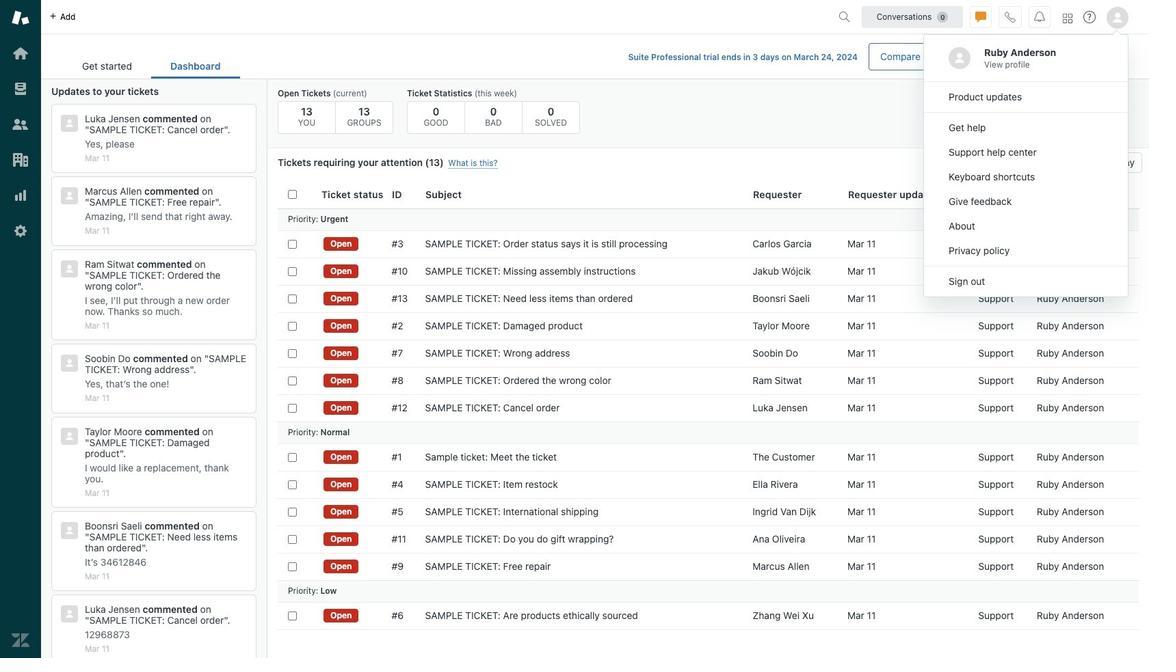 Task type: describe. For each thing, give the bounding box(es) containing it.
get started image
[[12, 44, 29, 62]]

zendesk products image
[[1063, 13, 1073, 23]]

1 menu item from the top
[[924, 85, 1128, 109]]

2 menu item from the top
[[924, 116, 1128, 140]]

Select All Tickets checkbox
[[288, 190, 297, 199]]

button displays agent's chat status as away. image
[[976, 11, 987, 22]]

reporting image
[[12, 187, 29, 205]]

zendesk image
[[12, 632, 29, 650]]

organizations image
[[12, 151, 29, 169]]

admin image
[[12, 222, 29, 240]]



Task type: vqa. For each thing, say whether or not it's contained in the screenshot.
avatar to the bottom
no



Task type: locate. For each thing, give the bounding box(es) containing it.
6 menu item from the top
[[924, 214, 1128, 239]]

customers image
[[12, 116, 29, 133]]

zendesk support image
[[12, 9, 29, 27]]

main element
[[0, 0, 41, 659]]

menu
[[924, 34, 1129, 298]]

menu item
[[924, 85, 1128, 109], [924, 116, 1128, 140], [924, 140, 1128, 165], [924, 165, 1128, 190], [924, 190, 1128, 214], [924, 214, 1128, 239], [924, 239, 1128, 263], [924, 270, 1128, 294]]

tab list
[[63, 53, 240, 79]]

0 vertical spatial avatar image
[[1107, 7, 1129, 29]]

8 menu item from the top
[[924, 270, 1128, 294]]

None checkbox
[[288, 295, 297, 303], [288, 322, 297, 331], [288, 404, 297, 413], [288, 453, 297, 462], [288, 481, 297, 490], [288, 508, 297, 517], [288, 295, 297, 303], [288, 322, 297, 331], [288, 404, 297, 413], [288, 453, 297, 462], [288, 481, 297, 490], [288, 508, 297, 517]]

views image
[[12, 80, 29, 98]]

1 vertical spatial avatar image
[[949, 47, 971, 69]]

tab
[[63, 53, 151, 79]]

5 menu item from the top
[[924, 190, 1128, 214]]

March 24, 2024 text field
[[794, 52, 858, 62]]

notifications image
[[1035, 11, 1046, 22]]

None checkbox
[[288, 240, 297, 249], [288, 267, 297, 276], [288, 349, 297, 358], [288, 377, 297, 386], [288, 535, 297, 544], [288, 563, 297, 572], [288, 612, 297, 621], [288, 240, 297, 249], [288, 267, 297, 276], [288, 349, 297, 358], [288, 377, 297, 386], [288, 535, 297, 544], [288, 563, 297, 572], [288, 612, 297, 621]]

7 menu item from the top
[[924, 239, 1128, 263]]

grid
[[268, 181, 1150, 659]]

1 horizontal spatial avatar image
[[1107, 7, 1129, 29]]

avatar image
[[1107, 7, 1129, 29], [949, 47, 971, 69]]

3 menu item from the top
[[924, 140, 1128, 165]]

get help image
[[1084, 11, 1096, 23]]

0 horizontal spatial avatar image
[[949, 47, 971, 69]]

4 menu item from the top
[[924, 165, 1128, 190]]



